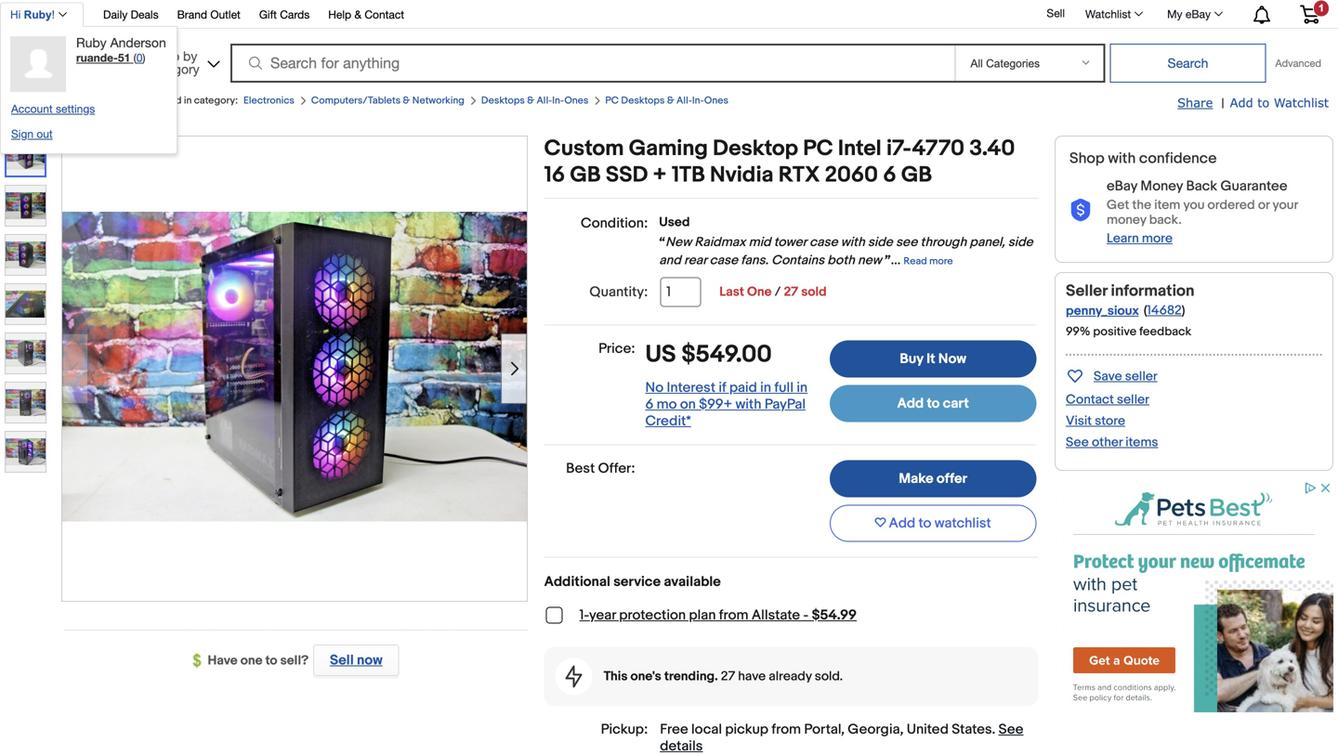 Task type: describe. For each thing, give the bounding box(es) containing it.
you
[[1183, 197, 1205, 213]]

have
[[738, 669, 766, 685]]

i7-
[[887, 136, 912, 162]]

watchlist inside share | add to watchlist
[[1274, 95, 1329, 110]]

both
[[827, 253, 855, 269]]

dollar sign image
[[193, 654, 208, 669]]

sold
[[801, 284, 827, 300]]

make offer
[[899, 471, 967, 487]]

hi
[[10, 8, 21, 21]]

"
[[659, 235, 666, 250]]

my ebay
[[1167, 7, 1211, 20]]

brand outlet link
[[177, 5, 241, 26]]

1-year protection plan from allstate - $54.99
[[580, 607, 857, 624]]

last
[[720, 284, 744, 300]]

pickup:
[[601, 722, 648, 738]]

watchlist inside the account navigation
[[1085, 7, 1131, 20]]

1 all- from the left
[[537, 95, 552, 107]]

6 inside the custom gaming desktop pc intel i7-4770 3.40 16 gb ssd + 1tb nvidia rtx 2060 6 gb
[[883, 162, 896, 189]]

custom gaming desktop pc intel i7-4770 3.40 16 gb ssd + 1tb nvidia rtx 2060 6 gb
[[544, 136, 1015, 189]]

read
[[904, 256, 927, 268]]

ebay inside ebay money back guarantee get the item you ordered or your money back. learn more
[[1107, 178, 1138, 195]]

my
[[1167, 7, 1183, 20]]

see other items link
[[1066, 435, 1158, 451]]

georgia,
[[848, 722, 904, 738]]

it
[[927, 351, 935, 368]]

share button
[[1178, 95, 1213, 112]]

custom
[[544, 136, 624, 162]]

see inside contact seller visit store see other items
[[1066, 435, 1089, 451]]

more inside " ... read more
[[929, 256, 953, 268]]

picture 7 of 7 image
[[6, 432, 46, 472]]

contact seller visit store see other items
[[1066, 392, 1158, 451]]

panel,
[[970, 235, 1005, 250]]

sell for sell
[[1047, 7, 1065, 20]]

electronics link
[[243, 95, 294, 107]]

$549.00
[[682, 341, 772, 369]]

add for add to cart
[[897, 395, 924, 412]]

seller information penny_sioux ( 14682 ) 99% positive feedback
[[1066, 282, 1195, 339]]

watchlist link
[[1075, 3, 1152, 25]]

no interest if paid in full in 6 mo on $99+ with paypal credit*
[[645, 380, 808, 430]]

mo
[[657, 396, 677, 413]]

save seller
[[1094, 369, 1158, 385]]

see inside see details
[[999, 722, 1024, 738]]

shop by category button
[[140, 41, 224, 81]]

1tb
[[672, 162, 705, 189]]

shop by category
[[149, 48, 199, 77]]

add for add to watchlist
[[889, 515, 916, 532]]

14682 link
[[1147, 303, 1182, 319]]

with details__icon image for ebay money back guarantee
[[1070, 199, 1092, 222]]

get
[[1107, 197, 1129, 213]]

2 side from the left
[[1008, 235, 1033, 250]]

ruby anderson ruande-51 ( 0 )
[[76, 35, 166, 64]]

account navigation
[[0, 0, 1334, 154]]

sell now
[[330, 652, 383, 669]]

interest
[[667, 380, 716, 396]]

watchlist
[[935, 515, 991, 532]]

& for computers/tablets
[[403, 95, 410, 107]]

networking
[[412, 95, 465, 107]]

27 for sold
[[784, 284, 798, 300]]

now
[[938, 351, 966, 368]]

0 vertical spatial pc
[[605, 95, 619, 107]]

& for desktops
[[527, 95, 534, 107]]

0 link
[[136, 51, 143, 64]]

help
[[328, 8, 351, 21]]

local
[[691, 722, 722, 738]]

pc inside the custom gaming desktop pc intel i7-4770 3.40 16 gb ssd + 1tb nvidia rtx 2060 6 gb
[[803, 136, 833, 162]]

already
[[769, 669, 812, 685]]

back to previous page
[[39, 95, 140, 107]]

picture 1 of 7 image
[[7, 138, 45, 176]]

sell for sell now
[[330, 652, 354, 669]]

us $549.00
[[645, 341, 772, 369]]

united
[[907, 722, 949, 738]]

99%
[[1066, 325, 1091, 339]]

one
[[747, 284, 772, 300]]

cart
[[943, 395, 969, 412]]

2 in- from the left
[[692, 95, 704, 107]]

this one's trending. 27 have already sold.
[[604, 669, 843, 685]]

electronics
[[243, 95, 294, 107]]

help & contact
[[328, 8, 404, 21]]

picture 2 of 7 image
[[6, 186, 46, 226]]

Quantity: text field
[[660, 277, 701, 307]]

protection
[[619, 607, 686, 624]]

desktop
[[713, 136, 798, 162]]

0 horizontal spatial back
[[39, 95, 61, 107]]

share
[[1178, 95, 1213, 110]]

positive
[[1093, 325, 1137, 339]]

14682
[[1147, 303, 1182, 319]]

fans.
[[741, 253, 769, 269]]

used
[[659, 215, 690, 230]]

daily deals link
[[103, 5, 159, 26]]

1 side from the left
[[868, 235, 893, 250]]

additional service available
[[544, 574, 721, 591]]

back to previous page link
[[7, 88, 140, 117]]

desktops & all-in-ones link
[[481, 95, 589, 107]]

trending.
[[664, 669, 718, 685]]

...
[[891, 253, 901, 269]]

shop for shop with confidence
[[1070, 150, 1105, 168]]

us $549.00 main content
[[544, 136, 1038, 756]]

other
[[1092, 435, 1123, 451]]

.
[[992, 722, 996, 738]]

hi ruby !
[[10, 8, 55, 21]]

through
[[920, 235, 967, 250]]

2 desktops from the left
[[621, 95, 665, 107]]

profile picture - ruby image
[[10, 36, 66, 92]]

add to watchlist
[[889, 515, 991, 532]]

or
[[1258, 197, 1270, 213]]

contact inside contact seller visit store see other items
[[1066, 392, 1114, 408]]

on
[[680, 396, 696, 413]]

1
[[1319, 2, 1324, 14]]

credit*
[[645, 413, 691, 430]]

ruby inside ruby anderson ruande-51 ( 0 )
[[76, 35, 107, 50]]

) inside the seller information penny_sioux ( 14682 ) 99% positive feedback
[[1182, 303, 1185, 319]]

states
[[952, 722, 992, 738]]

visit
[[1066, 413, 1092, 429]]

to for cart
[[927, 395, 940, 412]]

0
[[136, 51, 143, 64]]

seller for contact
[[1117, 392, 1150, 408]]

rear
[[684, 253, 707, 269]]



Task type: vqa. For each thing, say whether or not it's contained in the screenshot.
Desktops & All-In-Ones "link"
yes



Task type: locate. For each thing, give the bounding box(es) containing it.
pc left intel at right
[[803, 136, 833, 162]]

by
[[183, 48, 197, 64]]

account
[[11, 102, 53, 115]]

sign out
[[11, 127, 53, 140]]

1 vertical spatial ruby
[[76, 35, 107, 50]]

ebay up get
[[1107, 178, 1138, 195]]

1 horizontal spatial see
[[1066, 435, 1089, 451]]

2 horizontal spatial with
[[1108, 150, 1136, 168]]

sell left watchlist link
[[1047, 7, 1065, 20]]

0 horizontal spatial shop
[[149, 48, 179, 64]]

0 vertical spatial seller
[[1125, 369, 1158, 385]]

read more link
[[904, 253, 953, 269]]

2 vertical spatial with
[[736, 396, 762, 413]]

seller for save
[[1125, 369, 1158, 385]]

watchlist down advanced link
[[1274, 95, 1329, 110]]

0 horizontal spatial more
[[929, 256, 953, 268]]

with details__icon image for this one's trending.
[[566, 666, 582, 688]]

& left networking
[[403, 95, 410, 107]]

1 vertical spatial (
[[1144, 303, 1147, 319]]

& down search for anything 'text field'
[[527, 95, 534, 107]]

2 gb from the left
[[901, 162, 932, 189]]

1 vertical spatial 6
[[645, 396, 654, 413]]

outlet
[[210, 8, 241, 21]]

desktops right networking
[[481, 95, 525, 107]]

picture 3 of 7 image
[[6, 235, 46, 275]]

gb right 16
[[570, 162, 601, 189]]

1 vertical spatial back
[[1186, 178, 1218, 195]]

with details__icon image
[[1070, 199, 1092, 222], [566, 666, 582, 688]]

-
[[803, 607, 809, 624]]

1 horizontal spatial )
[[1182, 303, 1185, 319]]

tower
[[774, 235, 807, 250]]

in right full
[[797, 380, 808, 396]]

1 vertical spatial add
[[897, 395, 924, 412]]

buy
[[900, 351, 924, 368]]

learn
[[1107, 231, 1139, 247]]

6 inside no interest if paid in full in 6 mo on $99+ with paypal credit*
[[645, 396, 654, 413]]

nvidia
[[710, 162, 774, 189]]

0 vertical spatial see
[[1066, 435, 1089, 451]]

shop for shop by category
[[149, 48, 179, 64]]

pc down search for anything 'text field'
[[605, 95, 619, 107]]

1 vertical spatial contact
[[1066, 392, 1114, 408]]

0 vertical spatial from
[[719, 607, 749, 624]]

1 vertical spatial with details__icon image
[[566, 666, 582, 688]]

additional
[[544, 574, 610, 591]]

0 horizontal spatial see
[[999, 722, 1024, 738]]

1 vertical spatial sell
[[330, 652, 354, 669]]

0 horizontal spatial from
[[719, 607, 749, 624]]

feedback
[[1139, 325, 1192, 339]]

sold.
[[815, 669, 843, 685]]

0 vertical spatial with
[[1108, 150, 1136, 168]]

last one / 27 sold
[[720, 284, 827, 300]]

gb right intel at right
[[901, 162, 932, 189]]

see details
[[660, 722, 1024, 755]]

to inside button
[[919, 515, 932, 532]]

add to cart link
[[830, 385, 1037, 422]]

1 vertical spatial from
[[772, 722, 801, 738]]

best
[[566, 460, 595, 477]]

in right listed
[[184, 95, 192, 107]]

with up both
[[841, 235, 865, 250]]

add right the | at the top right
[[1230, 95, 1253, 110]]

computers/tablets & networking
[[311, 95, 465, 107]]

contact up visit store link
[[1066, 392, 1114, 408]]

1 horizontal spatial in-
[[692, 95, 704, 107]]

watchlist right sell link on the right top of the page
[[1085, 7, 1131, 20]]

advertisement region
[[1055, 480, 1334, 713]]

27 left have
[[721, 669, 735, 685]]

share | add to watchlist
[[1178, 95, 1329, 112]]

16
[[544, 162, 565, 189]]

full
[[774, 380, 794, 396]]

banner
[[0, 0, 1334, 154]]

in- down search for anything 'text field'
[[552, 95, 564, 107]]

penny_sioux link
[[1066, 303, 1139, 319]]

with inside " new raidmax mid tower case with side see through panel, side and rear case fans.   contains both new
[[841, 235, 865, 250]]

&
[[355, 8, 362, 21], [403, 95, 410, 107], [527, 95, 534, 107], [667, 95, 674, 107]]

seller
[[1125, 369, 1158, 385], [1117, 392, 1150, 408]]

with details__icon image left the this
[[566, 666, 582, 688]]

1 horizontal spatial contact
[[1066, 392, 1114, 408]]

1 horizontal spatial pc
[[803, 136, 833, 162]]

0 vertical spatial add
[[1230, 95, 1253, 110]]

account settings
[[11, 102, 95, 115]]

service
[[614, 574, 661, 591]]

side right panel,
[[1008, 235, 1033, 250]]

0 horizontal spatial 27
[[721, 669, 735, 685]]

0 vertical spatial contact
[[365, 8, 404, 21]]

add to cart
[[897, 395, 969, 412]]

1 horizontal spatial sell
[[1047, 7, 1065, 20]]

ssd
[[606, 162, 648, 189]]

from
[[719, 607, 749, 624], [772, 722, 801, 738]]

paypal
[[765, 396, 806, 413]]

0 horizontal spatial all-
[[537, 95, 552, 107]]

1 horizontal spatial 6
[[883, 162, 896, 189]]

quantity:
[[590, 284, 648, 301]]

save seller button
[[1066, 365, 1158, 387]]

1 horizontal spatial with details__icon image
[[1070, 199, 1092, 222]]

& for help
[[355, 8, 362, 21]]

1 vertical spatial shop
[[1070, 150, 1105, 168]]

0 horizontal spatial desktops
[[481, 95, 525, 107]]

contact
[[365, 8, 404, 21], [1066, 392, 1114, 408]]

1 horizontal spatial (
[[1144, 303, 1147, 319]]

daily deals
[[103, 8, 159, 21]]

see down visit at the bottom right of the page
[[1066, 435, 1089, 451]]

!
[[52, 8, 55, 21]]

& up gaming
[[667, 95, 674, 107]]

) up feedback
[[1182, 303, 1185, 319]]

0 horizontal spatial with details__icon image
[[566, 666, 582, 688]]

add inside share | add to watchlist
[[1230, 95, 1253, 110]]

1 in- from the left
[[552, 95, 564, 107]]

sell inside the account navigation
[[1047, 7, 1065, 20]]

/
[[775, 284, 781, 300]]

raidmax
[[695, 235, 746, 250]]

to for watchlist
[[919, 515, 932, 532]]

seller right save
[[1125, 369, 1158, 385]]

paid
[[729, 380, 757, 396]]

1 ones from the left
[[564, 95, 589, 107]]

more down back.
[[1142, 231, 1173, 247]]

0 horizontal spatial gb
[[570, 162, 601, 189]]

ebay inside the account navigation
[[1186, 7, 1211, 20]]

no
[[645, 380, 664, 396]]

contact right help
[[365, 8, 404, 21]]

brand outlet
[[177, 8, 241, 21]]

1 horizontal spatial shop
[[1070, 150, 1105, 168]]

3.40
[[970, 136, 1015, 162]]

2 all- from the left
[[677, 95, 692, 107]]

have
[[208, 653, 238, 669]]

4770
[[912, 136, 965, 162]]

0 horizontal spatial pc
[[605, 95, 619, 107]]

listed in category:
[[154, 95, 238, 107]]

1 vertical spatial with
[[841, 235, 865, 250]]

gift cards
[[259, 8, 310, 21]]

1 horizontal spatial gb
[[901, 162, 932, 189]]

seller down save seller on the right
[[1117, 392, 1150, 408]]

0 vertical spatial ebay
[[1186, 7, 1211, 20]]

and
[[659, 253, 681, 269]]

1 horizontal spatial 27
[[784, 284, 798, 300]]

ruby up ruande-
[[76, 35, 107, 50]]

& inside help & contact link
[[355, 8, 362, 21]]

information
[[1111, 282, 1195, 301]]

( inside the seller information penny_sioux ( 14682 ) 99% positive feedback
[[1144, 303, 1147, 319]]

0 vertical spatial (
[[133, 51, 136, 64]]

back inside ebay money back guarantee get the item you ordered or your money back. learn more
[[1186, 178, 1218, 195]]

all- up gaming
[[677, 95, 692, 107]]

) inside ruby anderson ruande-51 ( 0 )
[[143, 51, 145, 64]]

with up get
[[1108, 150, 1136, 168]]

1 horizontal spatial more
[[1142, 231, 1173, 247]]

( down information
[[1144, 303, 1147, 319]]

to inside share | add to watchlist
[[1258, 95, 1270, 110]]

add inside button
[[889, 515, 916, 532]]

1 horizontal spatial side
[[1008, 235, 1033, 250]]

ebay right my
[[1186, 7, 1211, 20]]

$99+
[[699, 396, 732, 413]]

side up the "
[[868, 235, 893, 250]]

picture 5 of 7 image
[[6, 334, 46, 374]]

1 vertical spatial 27
[[721, 669, 735, 685]]

Search for anything text field
[[233, 46, 951, 81]]

1 vertical spatial watchlist
[[1274, 95, 1329, 110]]

1 horizontal spatial desktops
[[621, 95, 665, 107]]

from left portal,
[[772, 722, 801, 738]]

advanced
[[1275, 57, 1321, 69]]

add down buy
[[897, 395, 924, 412]]

add
[[1230, 95, 1253, 110], [897, 395, 924, 412], [889, 515, 916, 532]]

0 vertical spatial )
[[143, 51, 145, 64]]

with inside no interest if paid in full in 6 mo on $99+ with paypal credit*
[[736, 396, 762, 413]]

0 horizontal spatial 6
[[645, 396, 654, 413]]

1 horizontal spatial watchlist
[[1274, 95, 1329, 110]]

case up both
[[810, 235, 838, 250]]

2060
[[825, 162, 878, 189]]

to for previous
[[64, 95, 73, 107]]

shop inside shop by category
[[149, 48, 179, 64]]

0 vertical spatial ruby
[[24, 8, 52, 21]]

0 horizontal spatial sell
[[330, 652, 354, 669]]

one
[[240, 653, 263, 669]]

0 horizontal spatial ones
[[564, 95, 589, 107]]

with details__icon image left get
[[1070, 199, 1092, 222]]

2 horizontal spatial in
[[797, 380, 808, 396]]

with right if
[[736, 396, 762, 413]]

( right 51
[[133, 51, 136, 64]]

to inside 'link'
[[927, 395, 940, 412]]

1 horizontal spatial back
[[1186, 178, 1218, 195]]

& right help
[[355, 8, 362, 21]]

add down make
[[889, 515, 916, 532]]

pickup
[[725, 722, 769, 738]]

picture 4 of 7 image
[[6, 284, 46, 324]]

all- down search for anything 'text field'
[[537, 95, 552, 107]]

0 vertical spatial more
[[1142, 231, 1173, 247]]

help & contact link
[[328, 5, 404, 26]]

money
[[1107, 212, 1146, 228]]

best offer:
[[566, 460, 635, 477]]

1 horizontal spatial ebay
[[1186, 7, 1211, 20]]

None submit
[[1110, 44, 1266, 83]]

if
[[719, 380, 726, 396]]

custom gaming desktop pc intel i7-4770 3.40 16 gb ssd + 1tb nvidia rtx 2060 6 gb - picture 1 of 7 image
[[62, 212, 527, 522]]

0 vertical spatial with details__icon image
[[1070, 199, 1092, 222]]

gift
[[259, 8, 277, 21]]

1 vertical spatial ebay
[[1107, 178, 1138, 195]]

6 right 2060
[[883, 162, 896, 189]]

contact inside the account navigation
[[365, 8, 404, 21]]

0 horizontal spatial ebay
[[1107, 178, 1138, 195]]

+
[[653, 162, 667, 189]]

learn more link
[[1107, 231, 1173, 247]]

previous
[[75, 95, 114, 107]]

none submit inside banner
[[1110, 44, 1266, 83]]

desktops up gaming
[[621, 95, 665, 107]]

1 horizontal spatial all-
[[677, 95, 692, 107]]

1 horizontal spatial from
[[772, 722, 801, 738]]

computers/tablets & networking link
[[311, 95, 465, 107]]

with details__icon image inside us $549.00 main content
[[566, 666, 582, 688]]

1 vertical spatial )
[[1182, 303, 1185, 319]]

offer:
[[598, 460, 635, 477]]

ruande-
[[76, 51, 118, 64]]

( inside ruby anderson ruande-51 ( 0 )
[[133, 51, 136, 64]]

1 horizontal spatial in
[[760, 380, 771, 396]]

0 vertical spatial shop
[[149, 48, 179, 64]]

1 horizontal spatial case
[[810, 235, 838, 250]]

advanced link
[[1266, 45, 1331, 82]]

ones
[[564, 95, 589, 107], [704, 95, 729, 107]]

0 horizontal spatial ruby
[[24, 8, 52, 21]]

ones down search for anything 'text field'
[[564, 95, 589, 107]]

0 vertical spatial back
[[39, 95, 61, 107]]

1 horizontal spatial ones
[[704, 95, 729, 107]]

all-
[[537, 95, 552, 107], [677, 95, 692, 107]]

0 horizontal spatial with
[[736, 396, 762, 413]]

0 vertical spatial 27
[[784, 284, 798, 300]]

27
[[784, 284, 798, 300], [721, 669, 735, 685]]

0 vertical spatial case
[[810, 235, 838, 250]]

0 vertical spatial watchlist
[[1085, 7, 1131, 20]]

offer
[[937, 471, 967, 487]]

more inside ebay money back guarantee get the item you ordered or your money back. learn more
[[1142, 231, 1173, 247]]

1 vertical spatial more
[[929, 256, 953, 268]]

1 vertical spatial case
[[710, 253, 738, 269]]

computers/tablets
[[311, 95, 401, 107]]

27 right /
[[784, 284, 798, 300]]

add inside 'link'
[[897, 395, 924, 412]]

category:
[[194, 95, 238, 107]]

6 left the mo
[[645, 396, 654, 413]]

0 horizontal spatial case
[[710, 253, 738, 269]]

in- up gaming
[[692, 95, 704, 107]]

1 desktops from the left
[[481, 95, 525, 107]]

) down anderson
[[143, 51, 145, 64]]

seller inside button
[[1125, 369, 1158, 385]]

seller inside contact seller visit store see other items
[[1117, 392, 1150, 408]]

new
[[858, 253, 882, 269]]

items
[[1126, 435, 1158, 451]]

1 horizontal spatial ruby
[[76, 35, 107, 50]]

case
[[810, 235, 838, 250], [710, 253, 738, 269]]

0 vertical spatial 6
[[883, 162, 896, 189]]

1 vertical spatial see
[[999, 722, 1024, 738]]

one's
[[631, 669, 661, 685]]

from right plan
[[719, 607, 749, 624]]

intel
[[838, 136, 882, 162]]

0 horizontal spatial in-
[[552, 95, 564, 107]]

portal,
[[804, 722, 845, 738]]

in left full
[[760, 380, 771, 396]]

more
[[1142, 231, 1173, 247], [929, 256, 953, 268]]

sell left now
[[330, 652, 354, 669]]

more down through
[[929, 256, 953, 268]]

picture 6 of 7 image
[[6, 383, 46, 423]]

1 gb from the left
[[570, 162, 601, 189]]

0 horizontal spatial in
[[184, 95, 192, 107]]

add to watchlist link
[[1230, 95, 1329, 112]]

0 horizontal spatial watchlist
[[1085, 7, 1131, 20]]

2 vertical spatial add
[[889, 515, 916, 532]]

1 horizontal spatial with
[[841, 235, 865, 250]]

back
[[39, 95, 61, 107], [1186, 178, 1218, 195]]

0 horizontal spatial (
[[133, 51, 136, 64]]

no interest if paid in full in 6 mo on $99+ with paypal credit* link
[[645, 380, 808, 430]]

0 horizontal spatial side
[[868, 235, 893, 250]]

0 horizontal spatial contact
[[365, 8, 404, 21]]

2 ones from the left
[[704, 95, 729, 107]]

banner containing ruby anderson
[[0, 0, 1334, 154]]

0 vertical spatial sell
[[1047, 7, 1065, 20]]

ruby right hi
[[24, 8, 52, 21]]

1 vertical spatial seller
[[1117, 392, 1150, 408]]

0 horizontal spatial )
[[143, 51, 145, 64]]

ones up desktop
[[704, 95, 729, 107]]

see right . at the bottom of the page
[[999, 722, 1024, 738]]

1 vertical spatial pc
[[803, 136, 833, 162]]

case down raidmax
[[710, 253, 738, 269]]

gaming
[[629, 136, 708, 162]]

27 for have
[[721, 669, 735, 685]]

out
[[37, 127, 53, 140]]

brand
[[177, 8, 207, 21]]



